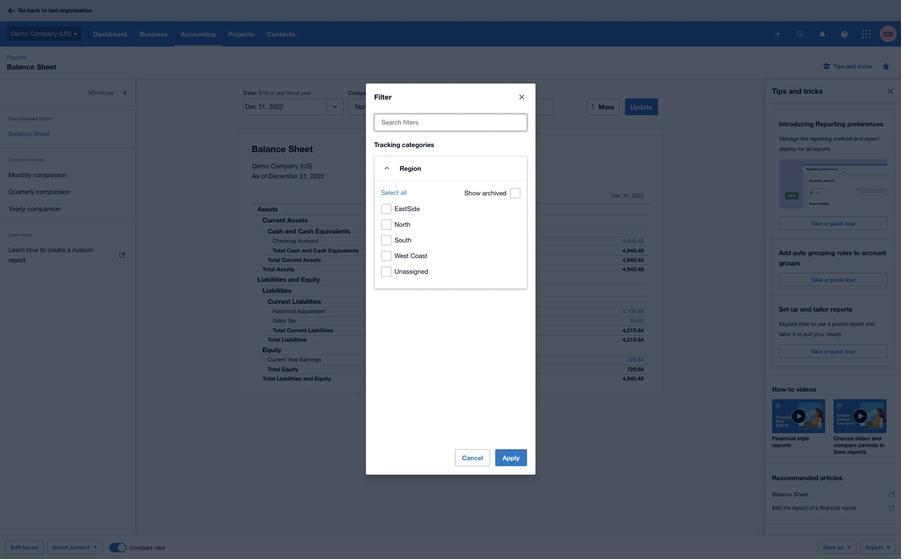 Task type: vqa. For each thing, say whether or not it's contained in the screenshot.
Total related to Total Liabilities
yes



Task type: describe. For each thing, give the bounding box(es) containing it.
current for year
[[267, 357, 286, 363]]

0 vertical spatial balance sheet link
[[0, 126, 136, 142]]

current assets
[[262, 216, 308, 224]]

take a quick tour for 3rd take a quick tour button from the top
[[811, 348, 856, 355]]

a inside edit the layout of a financial report link
[[815, 505, 818, 511]]

preset
[[832, 321, 848, 327]]

comparison for quarterly comparison
[[36, 188, 70, 195]]

xero standard report
[[8, 116, 51, 121]]

2 horizontal spatial svg image
[[841, 31, 847, 37]]

and inside choose dates and compare periods in xero reports
[[872, 435, 881, 442]]

demo for demo company (us)
[[11, 30, 28, 37]]

for
[[798, 146, 805, 152]]

historical adjustment
[[272, 308, 325, 315]]

more
[[599, 103, 614, 111]]

cash up checking
[[267, 227, 283, 235]]

north
[[395, 221, 410, 228]]

total for total cash and cash equivalents
[[272, 247, 285, 254]]

content
[[70, 544, 90, 551]]

update button
[[625, 98, 658, 115]]

1 vertical spatial balance
[[8, 130, 31, 137]]

take for first take a quick tour button
[[811, 220, 823, 227]]

reports up the preset
[[831, 305, 853, 313]]

periods
[[859, 442, 878, 449]]

last inside co banner
[[49, 7, 58, 14]]

insert
[[53, 544, 68, 551]]

tracking categories
[[374, 141, 434, 148]]

recommended
[[772, 474, 818, 482]]

reports
[[7, 54, 26, 61]]

of for date
[[270, 90, 275, 96]]

rules
[[837, 249, 852, 257]]

report output element
[[252, 188, 649, 383]]

apply
[[503, 454, 520, 462]]

financial
[[820, 505, 840, 511]]

show archived
[[464, 189, 507, 197]]

cash up account
[[298, 227, 313, 235]]

to right love
[[803, 534, 809, 542]]

0 vertical spatial equivalents
[[315, 227, 350, 235]]

(us) for demo company (us) as of december 31, 2022
[[300, 162, 312, 170]]

method
[[833, 136, 852, 142]]

equity down the year
[[282, 366, 298, 373]]

liabilities and equity
[[257, 276, 320, 283]]

custom
[[72, 246, 93, 254]]

yearly comparison link
[[0, 201, 136, 218]]

equity down total liabilities
[[262, 346, 281, 354]]

2 vertical spatial sheet
[[794, 492, 808, 498]]

tailor inside explore how to use a preset report and tailor it to suit your needs
[[779, 331, 791, 338]]

quick for 3rd take a quick tour button from the top
[[829, 348, 844, 355]]

a down add auto grouping rules to account groups
[[824, 277, 828, 283]]

1 vertical spatial tricks
[[804, 87, 823, 95]]

add auto grouping rules to account groups
[[779, 249, 886, 267]]

assets up current assets
[[257, 205, 278, 213]]

filter inside button
[[469, 103, 485, 110]]

how for explore
[[799, 321, 810, 327]]

explore how to use a preset report and tailor it to suit your needs
[[779, 321, 875, 338]]

tour for second take a quick tour button from the bottom
[[845, 277, 856, 283]]

layout inside edit the layout of a financial report link
[[793, 505, 808, 511]]

co
[[884, 30, 893, 38]]

cash up total current assets at the left top
[[287, 247, 300, 254]]

back
[[27, 7, 40, 14]]

a down your
[[824, 348, 828, 355]]

show
[[464, 189, 481, 197]]

west coast
[[395, 252, 427, 259]]

tour for 3rd take a quick tour button from the top
[[845, 348, 856, 355]]

current liabilities
[[267, 298, 321, 305]]

take a quick tour for second take a quick tour button from the bottom
[[811, 277, 856, 283]]

sheet inside reports balance sheet
[[37, 62, 56, 71]]

co button
[[880, 21, 901, 47]]

a inside explore how to use a preset report and tailor it to suit your needs
[[828, 321, 831, 327]]

2022 inside demo company (us) as of december 31, 2022
[[310, 173, 324, 180]]

formats
[[29, 157, 45, 162]]

3 take a quick tour button from the top
[[779, 345, 888, 358]]

tips and tricks button
[[818, 59, 877, 73]]

filter dialog
[[366, 83, 535, 475]]

to right 'it'
[[797, 331, 802, 338]]

equity down total current assets at the left top
[[301, 276, 320, 283]]

4,945.48 link
[[617, 237, 649, 246]]

total liabilities
[[267, 336, 307, 343]]

0 horizontal spatial xero
[[8, 116, 18, 121]]

Select end date field
[[244, 99, 327, 115]]

report right standard
[[39, 116, 51, 121]]

needs
[[826, 331, 841, 338]]

you
[[842, 534, 853, 542]]

groups
[[779, 259, 800, 267]]

liabilities down total current liabilities
[[282, 336, 307, 343]]

4,945.48 for total current assets
[[622, 257, 644, 263]]

collapse image
[[378, 160, 395, 177]]

choose dates and compare periods in xero reports button
[[834, 399, 887, 455]]

fiscal
[[286, 90, 299, 96]]

save as button
[[818, 541, 857, 554]]

to left use
[[811, 321, 816, 327]]

the for manage
[[800, 136, 808, 142]]

729.84 link
[[622, 356, 649, 364]]

dec 31, 2022
[[611, 193, 644, 199]]

as
[[252, 173, 259, 180]]

0 horizontal spatial tips
[[772, 87, 787, 95]]

introducing
[[779, 120, 814, 128]]

none button
[[348, 98, 448, 115]]

give feedback button
[[772, 548, 894, 559]]

current for liabilities
[[267, 298, 290, 305]]

style
[[797, 435, 810, 442]]

layout inside edit layout button
[[22, 544, 38, 551]]

31, inside report output element
[[622, 193, 630, 199]]

learn more
[[8, 232, 32, 237]]

date : end of last fiscal year
[[243, 89, 311, 96]]

create
[[48, 246, 65, 254]]

videos
[[796, 386, 816, 393]]

insert content
[[53, 544, 90, 551]]

liabilities down adjustment
[[308, 327, 333, 334]]

4,130.98
[[622, 308, 644, 315]]

report inside manage the reporting method and report display for all reports
[[865, 136, 879, 142]]

4,945.48 inside 4,945.48 link
[[622, 238, 644, 244]]

4,945.48 for total assets
[[622, 266, 644, 273]]

feedback
[[833, 551, 857, 558]]

all inside manage the reporting method and report display for all reports
[[806, 146, 812, 152]]

svg image inside go back to last organisation link
[[8, 8, 14, 13]]

total for total liabilities and equity
[[262, 375, 275, 382]]

4,215.64 for total current liabilities
[[622, 327, 644, 334]]

4,130.98 link
[[617, 307, 649, 316]]

tax
[[287, 318, 296, 324]]

a inside learn how to create a custom report
[[67, 246, 70, 254]]

xero inside choose dates and compare periods in xero reports
[[834, 449, 846, 455]]

a up grouping
[[824, 220, 828, 227]]

2 take a quick tour button from the top
[[779, 273, 888, 287]]

close image
[[513, 89, 530, 105]]

earnings
[[300, 357, 321, 363]]

2 vertical spatial balance
[[772, 492, 792, 498]]

save as
[[823, 544, 843, 551]]

liabilities down total equity
[[276, 375, 301, 382]]

demo company (us)
[[11, 30, 71, 37]]

date
[[243, 89, 256, 96]]

we'd
[[772, 534, 787, 542]]

total for total equity
[[267, 366, 280, 373]]

common
[[8, 157, 28, 162]]

give
[[820, 551, 831, 558]]

preferences
[[847, 120, 883, 128]]

total for total liabilities
[[267, 336, 280, 343]]

current down tax
[[287, 327, 307, 334]]

tracking
[[374, 141, 400, 148]]

equity down earnings
[[314, 375, 331, 382]]

sales
[[272, 318, 286, 324]]

comparison for yearly comparison
[[27, 205, 61, 212]]

liabilities down liabilities and equity
[[262, 287, 291, 294]]

current year earnings
[[267, 357, 321, 363]]

apply button
[[495, 450, 527, 466]]

none
[[355, 103, 370, 110]]

from
[[826, 534, 841, 542]]

take for second take a quick tour button from the bottom
[[811, 277, 823, 283]]

cancel
[[462, 454, 483, 462]]

learn for learn how to create a custom report
[[8, 246, 25, 254]]

4,945.48 for total liabilities and equity
[[622, 375, 644, 382]]

company for demo company (us) as of december 31, 2022
[[271, 162, 298, 170]]

total for total current assets
[[267, 257, 280, 263]]

use
[[817, 321, 826, 327]]

the for edit
[[783, 505, 791, 511]]

account
[[297, 238, 318, 244]]

with
[[374, 89, 385, 96]]

84.66
[[630, 318, 644, 324]]

recommended articles
[[772, 474, 843, 482]]

set
[[779, 305, 789, 313]]

of inside demo company (us) as of december 31, 2022
[[261, 173, 267, 180]]

it
[[793, 331, 796, 338]]

1 729.84 from the top
[[627, 357, 644, 363]]



Task type: locate. For each thing, give the bounding box(es) containing it.
comparison down quarterly comparison
[[27, 205, 61, 212]]

take a quick tour
[[811, 220, 856, 227], [811, 277, 856, 283], [811, 348, 856, 355]]

take for 3rd take a quick tour button from the top
[[811, 348, 823, 355]]

dates
[[855, 435, 870, 442]]

tour down rules
[[845, 277, 856, 283]]

your
[[814, 331, 825, 338]]

demo inside popup button
[[11, 30, 28, 37]]

company for demo company (us)
[[30, 30, 57, 37]]

0 vertical spatial tips and tricks
[[834, 63, 872, 70]]

0 horizontal spatial balance sheet link
[[0, 126, 136, 142]]

how up suit
[[799, 321, 810, 327]]

0 vertical spatial all
[[806, 146, 812, 152]]

last inside date : end of last fiscal year
[[276, 90, 285, 96]]

reporting
[[816, 120, 846, 128]]

0 vertical spatial balance
[[7, 62, 35, 71]]

compare
[[834, 442, 857, 449]]

1 take from the top
[[811, 220, 823, 227]]

last left fiscal
[[276, 90, 285, 96]]

31, right dec
[[622, 193, 630, 199]]

0 vertical spatial take
[[811, 220, 823, 227]]

take up grouping
[[811, 220, 823, 227]]

1 vertical spatial 729.84
[[627, 366, 644, 373]]

2 vertical spatial quick
[[829, 348, 844, 355]]

2 take a quick tour from the top
[[811, 277, 856, 283]]

tour
[[845, 220, 856, 227], [845, 277, 856, 283], [845, 348, 856, 355]]

of
[[270, 90, 275, 96], [261, 173, 267, 180], [809, 505, 814, 511]]

31, right "december" at the left top of page
[[300, 173, 309, 180]]

and inside manage the reporting method and report display for all reports
[[854, 136, 863, 142]]

yearly
[[8, 205, 25, 212]]

reports link
[[3, 53, 30, 62]]

0 horizontal spatial edit
[[11, 544, 21, 551]]

assets down total cash and cash equivalents
[[303, 257, 321, 263]]

1 horizontal spatial last
[[276, 90, 285, 96]]

select
[[381, 189, 399, 196]]

and
[[846, 63, 856, 70], [789, 87, 802, 95], [854, 136, 863, 142], [285, 227, 296, 235], [302, 247, 311, 254], [288, 276, 299, 283], [800, 305, 812, 313], [865, 321, 875, 327], [303, 375, 313, 382], [872, 435, 881, 442]]

company inside popup button
[[30, 30, 57, 37]]

1 vertical spatial learn
[[8, 246, 25, 254]]

current
[[262, 216, 285, 224], [282, 257, 301, 263], [267, 298, 290, 305], [287, 327, 307, 334], [267, 357, 286, 363]]

and inside explore how to use a preset report and tailor it to suit your needs
[[865, 321, 875, 327]]

1 horizontal spatial tips
[[834, 63, 845, 70]]

region
[[400, 164, 421, 172]]

(us) inside demo company (us) as of december 31, 2022
[[300, 162, 312, 170]]

1 vertical spatial the
[[783, 505, 791, 511]]

up
[[791, 305, 798, 313]]

monthly comparison
[[8, 171, 67, 179]]

take down your
[[811, 348, 823, 355]]

of inside date : end of last fiscal year
[[270, 90, 275, 96]]

the up the we'd
[[783, 505, 791, 511]]

coast
[[410, 252, 427, 259]]

take a quick tour down needs
[[811, 348, 856, 355]]

5 4,945.48 from the top
[[622, 375, 644, 382]]

to inside learn how to create a custom report
[[40, 246, 46, 254]]

1 take a quick tour button from the top
[[779, 217, 888, 230]]

1 quick from the top
[[829, 220, 844, 227]]

edit inside button
[[11, 544, 21, 551]]

0 vertical spatial 31,
[[300, 173, 309, 180]]

quick down needs
[[829, 348, 844, 355]]

reports down dates
[[847, 449, 866, 455]]

layout
[[793, 505, 808, 511], [22, 544, 38, 551]]

0 vertical spatial tricks
[[857, 63, 872, 70]]

1 tour from the top
[[845, 220, 856, 227]]

tour down the preset
[[845, 348, 856, 355]]

3 4,945.48 from the top
[[622, 257, 644, 263]]

filter right compare
[[374, 92, 392, 101]]

xero down choose
[[834, 449, 846, 455]]

0 vertical spatial take a quick tour
[[811, 220, 856, 227]]

filter inside "dialog"
[[374, 92, 392, 101]]

1 vertical spatial comparison
[[36, 188, 70, 195]]

end
[[259, 90, 268, 96]]

0 vertical spatial tips
[[834, 63, 845, 70]]

demo up as
[[252, 162, 269, 170]]

how inside explore how to use a preset report and tailor it to suit your needs
[[799, 321, 810, 327]]

svg image inside demo company (us) popup button
[[73, 33, 77, 35]]

2022 right "december" at the left top of page
[[310, 173, 324, 180]]

quick down add auto grouping rules to account groups
[[829, 277, 844, 283]]

edit
[[772, 505, 782, 511], [11, 544, 21, 551]]

take a quick tour button down needs
[[779, 345, 888, 358]]

0 vertical spatial quick
[[829, 220, 844, 227]]

report right the preset
[[849, 321, 864, 327]]

1 horizontal spatial svg image
[[819, 31, 825, 37]]

2 take from the top
[[811, 277, 823, 283]]

tips and tricks inside button
[[834, 63, 872, 70]]

archived
[[482, 189, 507, 197]]

1 horizontal spatial balance sheet
[[772, 492, 808, 498]]

reporting
[[810, 136, 832, 142]]

1 vertical spatial 4,215.64
[[622, 336, 644, 343]]

Search filters field
[[375, 114, 526, 131]]

of right end
[[270, 90, 275, 96]]

sheet down recommended
[[794, 492, 808, 498]]

layout up love
[[793, 505, 808, 511]]

0 vertical spatial company
[[30, 30, 57, 37]]

more
[[22, 232, 32, 237]]

edit for edit the layout of a financial report
[[772, 505, 782, 511]]

demo
[[11, 30, 28, 37], [252, 162, 269, 170]]

1 vertical spatial balance sheet
[[772, 492, 808, 498]]

0 vertical spatial edit
[[772, 505, 782, 511]]

give feedback
[[820, 551, 857, 558]]

1 vertical spatial company
[[271, 162, 298, 170]]

0 vertical spatial 2022
[[310, 173, 324, 180]]

how down more
[[26, 246, 38, 254]]

0 vertical spatial of
[[270, 90, 275, 96]]

liabilities
[[257, 276, 286, 283], [262, 287, 291, 294], [292, 298, 321, 305], [308, 327, 333, 334], [282, 336, 307, 343], [276, 375, 301, 382]]

(us) inside demo company (us) popup button
[[59, 30, 71, 37]]

minimize button
[[0, 84, 136, 101]]

0 horizontal spatial the
[[783, 505, 791, 511]]

svg image
[[819, 31, 825, 37], [841, 31, 847, 37], [73, 33, 77, 35]]

0 horizontal spatial of
[[261, 173, 267, 180]]

how
[[26, 246, 38, 254], [799, 321, 810, 327]]

liabilities up adjustment
[[292, 298, 321, 305]]

reports inside choose dates and compare periods in xero reports
[[847, 449, 866, 455]]

south
[[395, 237, 411, 244]]

1 horizontal spatial 2022
[[632, 193, 644, 199]]

compact
[[130, 545, 153, 551]]

1 vertical spatial take
[[811, 277, 823, 283]]

liabilities down total assets in the top of the page
[[257, 276, 286, 283]]

financial style reports
[[772, 435, 810, 449]]

a right create
[[67, 246, 70, 254]]

balance sheet down recommended
[[772, 492, 808, 498]]

comparison for monthly comparison
[[33, 171, 67, 179]]

84.66 link
[[625, 317, 649, 325]]

3 quick from the top
[[829, 348, 844, 355]]

2022 inside report output element
[[632, 193, 644, 199]]

layout left insert
[[22, 544, 38, 551]]

total current assets
[[267, 257, 321, 263]]

last
[[49, 7, 58, 14], [276, 90, 285, 96]]

take a quick tour button
[[779, 217, 888, 230], [779, 273, 888, 287], [779, 345, 888, 358]]

svg image
[[8, 8, 14, 13], [862, 30, 871, 38], [797, 31, 803, 37], [776, 31, 781, 36]]

comparison down 'formats'
[[33, 171, 67, 179]]

manage the reporting method and report display for all reports
[[779, 136, 879, 152]]

0 horizontal spatial all
[[401, 189, 407, 196]]

equivalents down cash and cash equivalents
[[328, 247, 358, 254]]

1 learn from the top
[[8, 232, 20, 237]]

(us) for demo company (us)
[[59, 30, 71, 37]]

1 vertical spatial quick
[[829, 277, 844, 283]]

to right back
[[42, 7, 47, 14]]

1 horizontal spatial balance sheet link
[[772, 488, 894, 502]]

2 learn from the top
[[8, 246, 25, 254]]

go
[[18, 7, 26, 14]]

demo inside demo company (us) as of december 31, 2022
[[252, 162, 269, 170]]

all inside button
[[401, 189, 407, 196]]

1 vertical spatial tailor
[[779, 331, 791, 338]]

suit
[[804, 331, 812, 338]]

reports down reporting
[[813, 146, 831, 152]]

reports inside manage the reporting method and report display for all reports
[[813, 146, 831, 152]]

to inside co banner
[[42, 7, 47, 14]]

learn inside learn how to create a custom report
[[8, 246, 25, 254]]

the inside manage the reporting method and report display for all reports
[[800, 136, 808, 142]]

2 tour from the top
[[845, 277, 856, 283]]

xero
[[8, 116, 18, 121], [834, 449, 846, 455]]

report for edit the layout of a financial report
[[842, 505, 856, 511]]

xero left standard
[[8, 116, 18, 121]]

tour up rules
[[845, 220, 856, 227]]

a left financial
[[815, 505, 818, 511]]

1 4,215.64 from the top
[[622, 327, 644, 334]]

1 4,945.48 from the top
[[622, 238, 644, 244]]

yearly comparison
[[8, 205, 61, 212]]

1 vertical spatial take a quick tour
[[811, 277, 856, 283]]

2022
[[310, 173, 324, 180], [632, 193, 644, 199]]

to left videos
[[789, 386, 795, 393]]

sheet down xero standard report
[[33, 130, 50, 137]]

current for assets
[[262, 216, 285, 224]]

4,215.64 for total liabilities
[[622, 336, 644, 343]]

tour for first take a quick tour button
[[845, 220, 856, 227]]

0 horizontal spatial (us)
[[59, 30, 71, 37]]

0 vertical spatial how
[[26, 246, 38, 254]]

take a quick tour down add auto grouping rules to account groups
[[811, 277, 856, 283]]

balance inside reports balance sheet
[[7, 62, 35, 71]]

0 vertical spatial 729.84
[[627, 357, 644, 363]]

assets up liabilities and equity
[[276, 266, 294, 273]]

4,945.48 for total cash and cash equivalents
[[622, 247, 644, 254]]

tips inside button
[[834, 63, 845, 70]]

to inside add auto grouping rules to account groups
[[854, 249, 860, 257]]

729.84 down 84.66 link
[[627, 357, 644, 363]]

31, inside demo company (us) as of december 31, 2022
[[300, 173, 309, 180]]

0 horizontal spatial balance sheet
[[8, 130, 50, 137]]

2 vertical spatial take
[[811, 348, 823, 355]]

0 vertical spatial (us)
[[59, 30, 71, 37]]

1 horizontal spatial all
[[806, 146, 812, 152]]

0 vertical spatial tour
[[845, 220, 856, 227]]

1 vertical spatial all
[[401, 189, 407, 196]]

take a quick tour up rules
[[811, 220, 856, 227]]

0 horizontal spatial demo
[[11, 30, 28, 37]]

take
[[811, 220, 823, 227], [811, 277, 823, 283], [811, 348, 823, 355]]

of right as
[[261, 173, 267, 180]]

compare with
[[348, 89, 385, 96]]

comparison down monthly comparison link
[[36, 188, 70, 195]]

1 vertical spatial of
[[261, 173, 267, 180]]

current up total equity
[[267, 357, 286, 363]]

balance sheet link up 'formats'
[[0, 126, 136, 142]]

729.84 down 729.84 link
[[627, 366, 644, 373]]

all
[[806, 146, 812, 152], [401, 189, 407, 196]]

cash down account
[[313, 247, 326, 254]]

current up total assets in the top of the page
[[282, 257, 301, 263]]

1 vertical spatial tips and tricks
[[772, 87, 823, 95]]

as
[[837, 544, 843, 551]]

0 vertical spatial take a quick tour button
[[779, 217, 888, 230]]

0 horizontal spatial company
[[30, 30, 57, 37]]

a right use
[[828, 321, 831, 327]]

1 horizontal spatial 31,
[[622, 193, 630, 199]]

articles
[[820, 474, 843, 482]]

total current liabilities
[[272, 327, 333, 334]]

total equity
[[267, 366, 298, 373]]

4 4,945.48 from the top
[[622, 266, 644, 273]]

take a quick tour button down add auto grouping rules to account groups
[[779, 273, 888, 287]]

edit layout
[[11, 544, 38, 551]]

assets up cash and cash equivalents
[[287, 216, 308, 224]]

balance down recommended
[[772, 492, 792, 498]]

learn for learn more
[[8, 232, 20, 237]]

0 horizontal spatial how
[[26, 246, 38, 254]]

0 vertical spatial the
[[800, 136, 808, 142]]

current up checking
[[262, 216, 285, 224]]

tailor up use
[[813, 305, 829, 313]]

0 vertical spatial last
[[49, 7, 58, 14]]

report right financial
[[842, 505, 856, 511]]

quick up rules
[[829, 220, 844, 227]]

organisation
[[60, 7, 92, 14]]

unassigned
[[395, 268, 428, 275]]

financial
[[772, 435, 796, 442]]

1 horizontal spatial company
[[271, 162, 298, 170]]

take a quick tour button up rules
[[779, 217, 888, 230]]

last right back
[[49, 7, 58, 14]]

learn
[[8, 232, 20, 237], [8, 246, 25, 254]]

1 horizontal spatial tricks
[[857, 63, 872, 70]]

quick
[[829, 220, 844, 227], [829, 277, 844, 283], [829, 348, 844, 355]]

0 horizontal spatial filter
[[374, 92, 392, 101]]

1 vertical spatial edit
[[11, 544, 21, 551]]

3 take from the top
[[811, 348, 823, 355]]

filter up search filters field
[[469, 103, 485, 110]]

1 vertical spatial xero
[[834, 449, 846, 455]]

1 horizontal spatial filter
[[469, 103, 485, 110]]

0 vertical spatial layout
[[793, 505, 808, 511]]

1 vertical spatial how
[[799, 321, 810, 327]]

tailor left 'it'
[[779, 331, 791, 338]]

3 tour from the top
[[845, 348, 856, 355]]

0 horizontal spatial last
[[49, 7, 58, 14]]

3 take a quick tour from the top
[[811, 348, 856, 355]]

financial style reports button
[[772, 399, 825, 449]]

historical
[[272, 308, 296, 315]]

0 vertical spatial sheet
[[37, 62, 56, 71]]

1 horizontal spatial tailor
[[813, 305, 829, 313]]

set up and tailor reports
[[779, 305, 853, 313]]

company up "december" at the left top of page
[[271, 162, 298, 170]]

standard
[[19, 116, 38, 121]]

1 vertical spatial filter
[[469, 103, 485, 110]]

current up the historical
[[267, 298, 290, 305]]

1 horizontal spatial xero
[[834, 449, 846, 455]]

quick for first take a quick tour button
[[829, 220, 844, 227]]

1 horizontal spatial (us)
[[300, 162, 312, 170]]

go back to last organisation link
[[5, 3, 97, 18]]

0 vertical spatial demo
[[11, 30, 28, 37]]

1 vertical spatial last
[[276, 90, 285, 96]]

all right select
[[401, 189, 407, 196]]

2022 right dec
[[632, 193, 644, 199]]

report for learn how to create a custom report
[[8, 257, 25, 264]]

learn how to create a custom report link
[[0, 242, 136, 269]]

to left create
[[40, 246, 46, 254]]

0 vertical spatial filter
[[374, 92, 392, 101]]

2 4,945.48 from the top
[[622, 247, 644, 254]]

introducing reporting preferences
[[779, 120, 883, 128]]

0 horizontal spatial 2022
[[310, 173, 324, 180]]

how for learn
[[26, 246, 38, 254]]

1 vertical spatial tips
[[772, 87, 787, 95]]

how inside learn how to create a custom report
[[26, 246, 38, 254]]

to right rules
[[854, 249, 860, 257]]

2 729.84 from the top
[[627, 366, 644, 373]]

explore
[[779, 321, 798, 327]]

report inside learn how to create a custom report
[[8, 257, 25, 264]]

2 quick from the top
[[829, 277, 844, 283]]

0 horizontal spatial tricks
[[804, 87, 823, 95]]

0 horizontal spatial tips and tricks
[[772, 87, 823, 95]]

learn left more
[[8, 232, 20, 237]]

co banner
[[0, 0, 901, 47]]

0 vertical spatial tailor
[[813, 305, 829, 313]]

company inside demo company (us) as of december 31, 2022
[[271, 162, 298, 170]]

1 horizontal spatial how
[[799, 321, 810, 327]]

Report title field
[[250, 140, 646, 159]]

choose dates and compare periods in xero reports
[[834, 435, 885, 455]]

0 vertical spatial comparison
[[33, 171, 67, 179]]

2 vertical spatial take a quick tour
[[811, 348, 856, 355]]

monthly comparison link
[[0, 167, 136, 184]]

balance down reports link
[[7, 62, 35, 71]]

the up for
[[800, 136, 808, 142]]

of for edit
[[809, 505, 814, 511]]

2 4,215.64 from the top
[[622, 336, 644, 343]]

1 vertical spatial sheet
[[33, 130, 50, 137]]

1 vertical spatial 31,
[[622, 193, 630, 199]]

1 take a quick tour from the top
[[811, 220, 856, 227]]

0 vertical spatial 4,215.64
[[622, 327, 644, 334]]

company down go back to last organisation link
[[30, 30, 57, 37]]

sheet down demo company (us) popup button
[[37, 62, 56, 71]]

balance sheet down standard
[[8, 130, 50, 137]]

report down preferences
[[865, 136, 879, 142]]

0 vertical spatial balance sheet
[[8, 130, 50, 137]]

take a quick tour for first take a quick tour button
[[811, 220, 856, 227]]

balance sheet link up financial
[[772, 488, 894, 502]]

0 vertical spatial learn
[[8, 232, 20, 237]]

all right for
[[806, 146, 812, 152]]

tricks inside button
[[857, 63, 872, 70]]

demo for demo company (us) as of december 31, 2022
[[252, 162, 269, 170]]

balance down standard
[[8, 130, 31, 137]]

1 vertical spatial equivalents
[[328, 247, 358, 254]]

729.84
[[627, 357, 644, 363], [627, 366, 644, 373]]

tips
[[834, 63, 845, 70], [772, 87, 787, 95]]

report for explore how to use a preset report and tailor it to suit your needs
[[849, 321, 864, 327]]

quarterly
[[8, 188, 35, 195]]

quick for second take a quick tour button from the bottom
[[829, 277, 844, 283]]

view
[[154, 545, 165, 551]]

2 vertical spatial tour
[[845, 348, 856, 355]]

save
[[823, 544, 836, 551]]

1 vertical spatial 2022
[[632, 193, 644, 199]]

total for total assets
[[262, 266, 275, 273]]

1 horizontal spatial the
[[800, 136, 808, 142]]

compact view
[[130, 545, 165, 551]]

1 vertical spatial balance sheet link
[[772, 488, 894, 502]]

0 vertical spatial xero
[[8, 116, 18, 121]]

report inside explore how to use a preset report and tailor it to suit your needs
[[849, 321, 864, 327]]

1 horizontal spatial layout
[[793, 505, 808, 511]]

demo company (us) as of december 31, 2022
[[252, 162, 324, 180]]

filter button
[[453, 98, 553, 115]]

quarterly comparison link
[[0, 184, 136, 201]]

to
[[42, 7, 47, 14], [40, 246, 46, 254], [854, 249, 860, 257], [811, 321, 816, 327], [797, 331, 802, 338], [789, 386, 795, 393], [803, 534, 809, 542]]

equivalents up total cash and cash equivalents
[[315, 227, 350, 235]]

quarterly comparison
[[8, 188, 70, 195]]

sales tax
[[272, 318, 296, 324]]

learn down the learn more
[[8, 246, 25, 254]]

of left financial
[[809, 505, 814, 511]]

take down add auto grouping rules to account groups
[[811, 277, 823, 283]]

reports inside financial style reports
[[772, 442, 791, 449]]

edit for edit layout
[[11, 544, 21, 551]]

total for total current liabilities
[[272, 327, 285, 334]]

how-to videos
[[772, 386, 816, 393]]

december
[[268, 173, 298, 180]]

demo down go
[[11, 30, 28, 37]]



